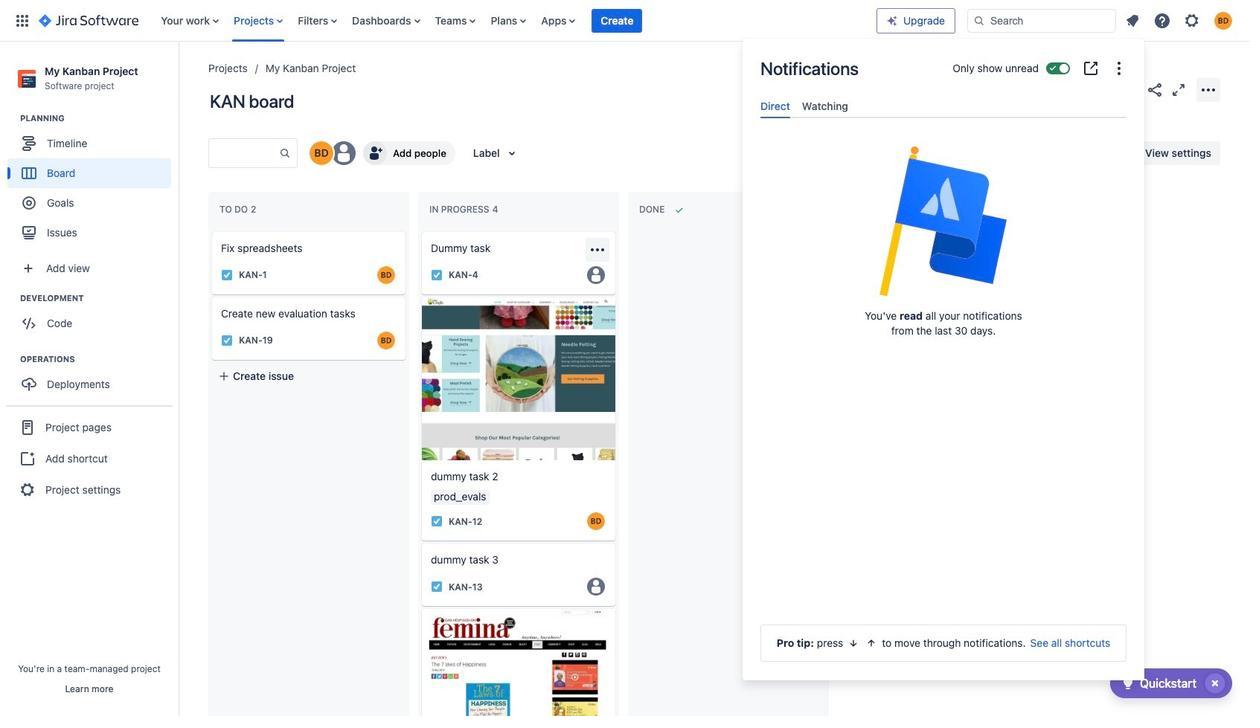 Task type: vqa. For each thing, say whether or not it's contained in the screenshot.
Epic image
no



Task type: locate. For each thing, give the bounding box(es) containing it.
create issue image
[[411, 222, 429, 240], [411, 287, 429, 305]]

create issue image
[[202, 222, 220, 240], [202, 287, 220, 305]]

Search this board text field
[[209, 140, 279, 167]]

2 heading from the top
[[20, 293, 178, 304]]

1 vertical spatial create issue image
[[202, 287, 220, 305]]

sidebar element
[[0, 42, 179, 717]]

in progress element
[[429, 204, 501, 215]]

arrow up image
[[866, 638, 878, 650]]

more actions for kan-4 dummy task image
[[589, 241, 606, 259]]

list
[[153, 0, 877, 41], [1119, 7, 1241, 34]]

heading for operations "icon" group
[[20, 354, 178, 365]]

1 vertical spatial heading
[[20, 293, 178, 304]]

jira software image
[[39, 12, 139, 29], [39, 12, 139, 29]]

2 vertical spatial heading
[[20, 354, 178, 365]]

import image
[[945, 144, 963, 162]]

0 horizontal spatial list
[[153, 0, 877, 41]]

Search field
[[967, 9, 1116, 32]]

0 vertical spatial create issue image
[[202, 222, 220, 240]]

sidebar navigation image
[[162, 60, 195, 89]]

3 heading from the top
[[20, 354, 178, 365]]

tab list
[[755, 94, 1133, 118]]

list item
[[592, 0, 642, 41]]

banner
[[0, 0, 1250, 42]]

1 create issue image from the top
[[411, 222, 429, 240]]

0 vertical spatial heading
[[20, 112, 178, 124]]

None search field
[[967, 9, 1116, 32]]

group
[[7, 112, 178, 252], [7, 293, 178, 343], [7, 354, 178, 404], [6, 406, 173, 511]]

primary element
[[9, 0, 877, 41]]

task image
[[221, 269, 233, 281], [431, 269, 443, 281], [221, 335, 233, 347], [431, 516, 443, 528]]

2 create issue image from the top
[[202, 287, 220, 305]]

0 vertical spatial create issue image
[[411, 222, 429, 240]]

1 create issue image from the top
[[202, 222, 220, 240]]

tab panel
[[755, 118, 1133, 132]]

open notifications in a new tab image
[[1082, 60, 1100, 77]]

add people image
[[366, 144, 384, 162]]

dialog
[[743, 39, 1144, 681]]

help image
[[1153, 12, 1171, 29]]

settings image
[[1183, 12, 1201, 29]]

1 heading from the top
[[20, 112, 178, 124]]

1 vertical spatial create issue image
[[411, 287, 429, 305]]

heading
[[20, 112, 178, 124], [20, 293, 178, 304], [20, 354, 178, 365]]



Task type: describe. For each thing, give the bounding box(es) containing it.
development image
[[2, 290, 20, 307]]

search image
[[973, 15, 985, 26]]

your profile and settings image
[[1214, 12, 1232, 29]]

notifications image
[[1124, 12, 1141, 29]]

group for development icon
[[7, 293, 178, 343]]

more actions image
[[1199, 81, 1217, 99]]

group for planning image
[[7, 112, 178, 252]]

planning image
[[2, 110, 20, 127]]

task image
[[431, 581, 443, 593]]

to do element
[[220, 204, 259, 215]]

enter full screen image
[[1170, 81, 1188, 99]]

appswitcher icon image
[[13, 12, 31, 29]]

more image
[[1110, 60, 1128, 77]]

heading for development icon group
[[20, 293, 178, 304]]

arrow down image
[[848, 638, 860, 650]]

star kan board image
[[1122, 81, 1140, 99]]

group for operations "icon"
[[7, 354, 178, 404]]

goal image
[[22, 197, 36, 210]]

heading for group for planning image
[[20, 112, 178, 124]]

2 create issue image from the top
[[411, 287, 429, 305]]

operations image
[[2, 351, 20, 368]]

1 horizontal spatial list
[[1119, 7, 1241, 34]]

dismiss quickstart image
[[1203, 672, 1227, 696]]



